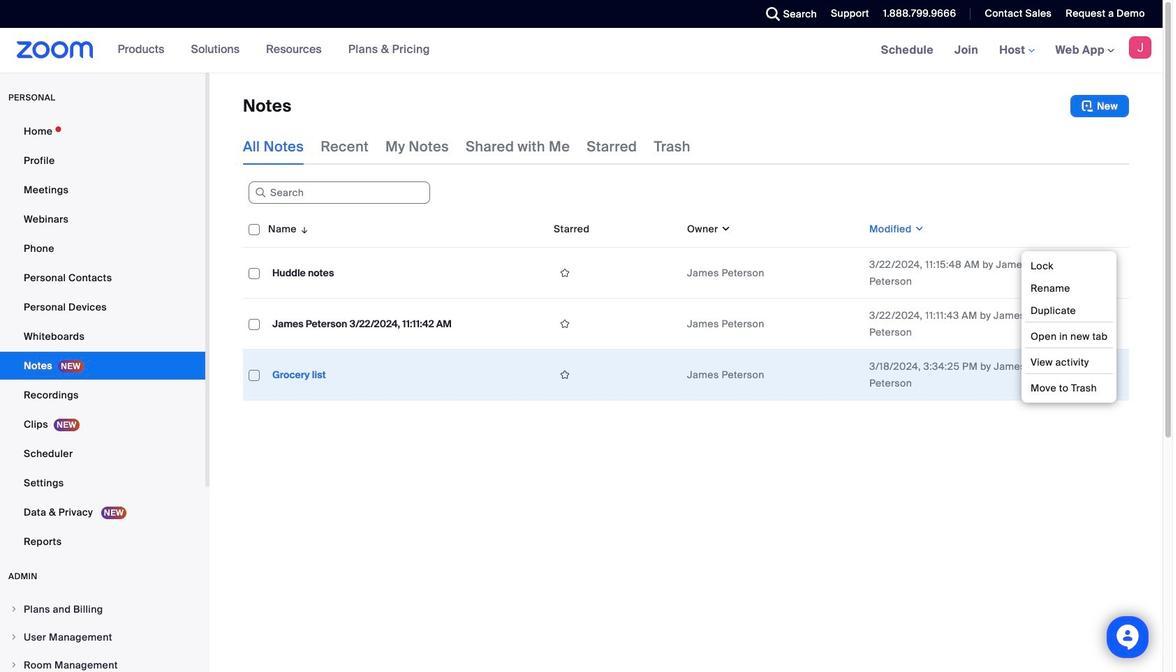Task type: vqa. For each thing, say whether or not it's contained in the screenshot.
Solutions
no



Task type: describe. For each thing, give the bounding box(es) containing it.
grocery list unstarred image
[[554, 369, 577, 382]]

zoom logo image
[[17, 41, 93, 59]]

down image
[[719, 222, 732, 236]]

more options for grocery list image
[[1095, 369, 1117, 382]]

Search text field
[[249, 182, 430, 204]]

admin menu menu
[[0, 597, 205, 673]]

huddle notes unstarred image
[[554, 267, 577, 280]]

profile picture image
[[1130, 36, 1152, 59]]

james peterson 3/22/2024, 11:11:42 am unstarred image
[[554, 318, 577, 331]]

2 menu item from the top
[[0, 625, 205, 651]]



Task type: locate. For each thing, give the bounding box(es) containing it.
menu item
[[0, 597, 205, 623], [0, 625, 205, 651], [0, 653, 205, 673]]

tabs of all notes page tab list
[[243, 129, 691, 165]]

0 vertical spatial right image
[[10, 634, 18, 642]]

1 vertical spatial menu item
[[0, 625, 205, 651]]

3 menu item from the top
[[0, 653, 205, 673]]

banner
[[0, 28, 1163, 73]]

1 right image from the top
[[10, 634, 18, 642]]

2 right image from the top
[[10, 662, 18, 670]]

1 menu item from the top
[[0, 597, 205, 623]]

0 vertical spatial menu item
[[0, 597, 205, 623]]

right image for third menu item from the top
[[10, 662, 18, 670]]

2 vertical spatial menu item
[[0, 653, 205, 673]]

1 vertical spatial right image
[[10, 662, 18, 670]]

right image
[[10, 606, 18, 614]]

right image for second menu item from the bottom of the admin menu menu
[[10, 634, 18, 642]]

meetings navigation
[[871, 28, 1163, 73]]

product information navigation
[[107, 28, 441, 73]]

personal menu menu
[[0, 117, 205, 558]]

right image
[[10, 634, 18, 642], [10, 662, 18, 670]]

application
[[243, 211, 1140, 412]]

arrow down image
[[297, 221, 310, 238]]



